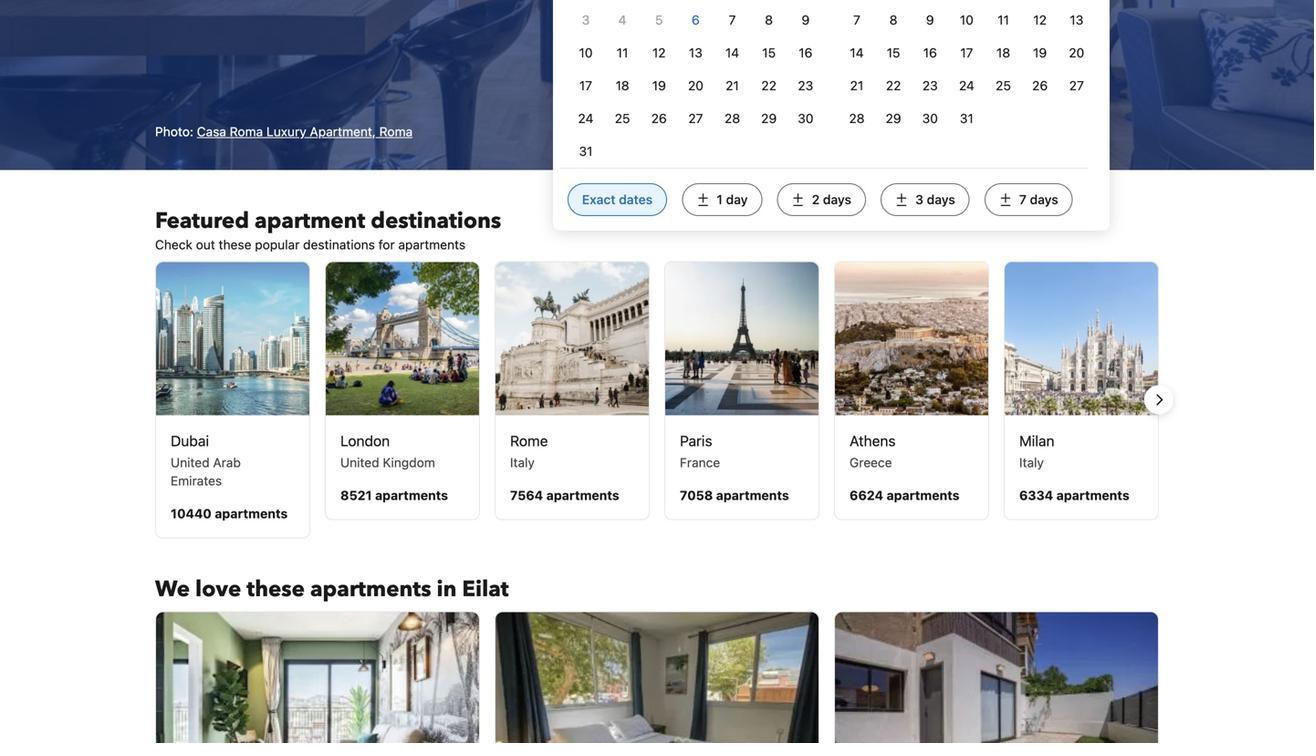 Task type: vqa. For each thing, say whether or not it's contained in the screenshot.


Task type: locate. For each thing, give the bounding box(es) containing it.
1 horizontal spatial 17
[[960, 45, 973, 60]]

16 for 16 option
[[799, 45, 813, 60]]

1 horizontal spatial 9
[[926, 12, 934, 27]]

7
[[729, 12, 736, 27], [853, 12, 860, 27], [1019, 192, 1027, 207]]

26
[[1032, 78, 1048, 93], [651, 111, 667, 126]]

destinations up for
[[371, 206, 501, 236]]

1 horizontal spatial 28
[[849, 111, 865, 126]]

1 horizontal spatial 25
[[996, 78, 1011, 93]]

0 horizontal spatial 10
[[579, 45, 593, 60]]

london united kingdom
[[340, 432, 435, 470]]

28 down the 21 'option'
[[725, 111, 740, 126]]

26 January 2024 checkbox
[[1032, 78, 1048, 93]]

1 vertical spatial 18
[[616, 78, 629, 93]]

1 30 from the left
[[798, 111, 814, 126]]

15 up the "22" option
[[887, 45, 900, 60]]

milan
[[1019, 432, 1055, 450]]

0 horizontal spatial 26
[[651, 111, 667, 126]]

destinations down apartment
[[303, 237, 375, 252]]

roma right casa
[[230, 124, 263, 139]]

1 23 from the left
[[798, 78, 813, 93]]

0 horizontal spatial italy
[[510, 455, 535, 470]]

united inside london united kingdom
[[340, 455, 379, 470]]

1 horizontal spatial 8
[[890, 12, 898, 27]]

0 horizontal spatial 22
[[761, 78, 777, 93]]

1 horizontal spatial days
[[927, 192, 955, 207]]

12 down 5 at the top of page
[[652, 45, 666, 60]]

united for dubai
[[171, 455, 210, 470]]

london image
[[326, 262, 479, 416]]

days for 3 days
[[927, 192, 955, 207]]

kingdom
[[383, 455, 435, 470]]

9 December 2023 checkbox
[[802, 12, 810, 27]]

25 for "25 january 2024" option at the right top of page
[[996, 78, 1011, 93]]

0 horizontal spatial 21
[[726, 78, 739, 93]]

12
[[1033, 12, 1047, 27], [652, 45, 666, 60]]

1 vertical spatial 11
[[617, 45, 628, 60]]

1 united from the left
[[171, 455, 210, 470]]

18 December 2023 checkbox
[[616, 78, 629, 93]]

featured apartment destinations check out these popular destinations for apartments
[[155, 206, 501, 252]]

15 up the 22 option at right top
[[762, 45, 776, 60]]

2 united from the left
[[340, 455, 379, 470]]

0 horizontal spatial 12
[[652, 45, 666, 60]]

31 down 24 option
[[960, 111, 974, 126]]

1 horizontal spatial 19
[[1033, 45, 1047, 60]]

united for london
[[340, 455, 379, 470]]

8 for '8' checkbox
[[765, 12, 773, 27]]

10 up 17 checkbox
[[960, 12, 974, 27]]

20 December 2023 checkbox
[[688, 78, 703, 93]]

7058
[[680, 488, 713, 503]]

27 January 2024 checkbox
[[1069, 78, 1084, 93]]

1 vertical spatial 17
[[579, 78, 592, 93]]

2 9 from the left
[[926, 12, 934, 27]]

apartments right 6624
[[887, 488, 960, 503]]

1 horizontal spatial 31
[[960, 111, 974, 126]]

0 vertical spatial 18
[[997, 45, 1010, 60]]

0 horizontal spatial 13
[[689, 45, 703, 60]]

1 22 from the left
[[761, 78, 777, 93]]

3 days from the left
[[1030, 192, 1058, 207]]

20
[[1069, 45, 1084, 60], [688, 78, 703, 93]]

2 8 from the left
[[890, 12, 898, 27]]

1 horizontal spatial 22
[[886, 78, 901, 93]]

rome
[[510, 432, 548, 450]]

apartments down arab
[[215, 506, 288, 521]]

0 vertical spatial these
[[219, 237, 251, 252]]

1 vertical spatial 26
[[651, 111, 667, 126]]

1 vertical spatial 10
[[579, 45, 593, 60]]

milan italy
[[1019, 432, 1055, 470]]

1 horizontal spatial 26
[[1032, 78, 1048, 93]]

8521 apartments
[[340, 488, 448, 503]]

1 horizontal spatial 3
[[915, 192, 924, 207]]

apartments for rome
[[546, 488, 619, 503]]

8 up 15 "checkbox"
[[765, 12, 773, 27]]

apartments inside athens section
[[887, 488, 960, 503]]

22
[[761, 78, 777, 93], [886, 78, 901, 93]]

18 down 11 option
[[997, 45, 1010, 60]]

1 horizontal spatial 10
[[960, 12, 974, 27]]

athens greece
[[850, 432, 896, 470]]

19 up 26 option
[[652, 78, 666, 93]]

31
[[960, 111, 974, 126], [579, 144, 593, 159]]

2 16 from the left
[[923, 45, 937, 60]]

1 vertical spatial 24
[[578, 111, 594, 126]]

1 horizontal spatial 30
[[922, 111, 938, 126]]

these
[[219, 237, 251, 252], [247, 575, 305, 605]]

0 horizontal spatial 29
[[761, 111, 777, 126]]

14 down 7 "checkbox" on the right of the page
[[725, 45, 739, 60]]

22 December 2023 checkbox
[[761, 78, 777, 93]]

paris image
[[665, 262, 819, 416]]

0 horizontal spatial 20
[[688, 78, 703, 93]]

16
[[799, 45, 813, 60], [923, 45, 937, 60]]

10440
[[171, 506, 212, 521]]

0 vertical spatial 3
[[582, 12, 590, 27]]

1 horizontal spatial 24
[[959, 78, 975, 93]]

paris section
[[664, 261, 820, 520]]

1 vertical spatial 27
[[688, 111, 703, 126]]

1 8 from the left
[[765, 12, 773, 27]]

31 down the 24 checkbox
[[579, 144, 593, 159]]

20 for 20 checkbox
[[1069, 45, 1084, 60]]

19 up "26 january 2024" checkbox
[[1033, 45, 1047, 60]]

27 down 20 checkbox
[[1069, 78, 1084, 93]]

love
[[195, 575, 241, 605]]

1 horizontal spatial 13
[[1070, 12, 1084, 27]]

26 for "26 january 2024" checkbox
[[1032, 78, 1048, 93]]

14 up 21 january 2024 option
[[850, 45, 864, 60]]

28 down 21 january 2024 option
[[849, 111, 865, 126]]

17
[[960, 45, 973, 60], [579, 78, 592, 93]]

20 up "27" checkbox
[[1069, 45, 1084, 60]]

25
[[996, 78, 1011, 93], [615, 111, 630, 126]]

1 14 from the left
[[725, 45, 739, 60]]

2 21 from the left
[[850, 78, 864, 93]]

1 vertical spatial 12
[[652, 45, 666, 60]]

0 horizontal spatial united
[[171, 455, 210, 470]]

3 up 10 checkbox
[[582, 12, 590, 27]]

29 December 2023 checkbox
[[761, 111, 777, 126]]

6334 apartments
[[1019, 488, 1130, 503]]

21
[[726, 78, 739, 93], [850, 78, 864, 93]]

30 down the 23 option
[[922, 111, 938, 126]]

0 vertical spatial 20
[[1069, 45, 1084, 60]]

0 horizontal spatial 15
[[762, 45, 776, 60]]

1 vertical spatial 3
[[915, 192, 924, 207]]

20 January 2024 checkbox
[[1069, 45, 1084, 60]]

1 vertical spatial 31
[[579, 144, 593, 159]]

italy
[[510, 455, 535, 470], [1019, 455, 1044, 470]]

18
[[997, 45, 1010, 60], [616, 78, 629, 93]]

28
[[725, 111, 740, 126], [849, 111, 865, 126]]

29
[[761, 111, 777, 126], [886, 111, 901, 126]]

13 up 20 checkbox
[[1070, 12, 1084, 27]]

days
[[823, 192, 851, 207], [927, 192, 955, 207], [1030, 192, 1058, 207]]

out
[[196, 237, 215, 252]]

20 for the 20 "option"
[[688, 78, 703, 93]]

23
[[798, 78, 813, 93], [922, 78, 938, 93]]

4 December 2023 checkbox
[[618, 12, 627, 27]]

2 italy from the left
[[1019, 455, 1044, 470]]

11 for 11 checkbox
[[617, 45, 628, 60]]

0 vertical spatial 24
[[959, 78, 975, 93]]

31 December 2023 checkbox
[[579, 144, 593, 159]]

apartments for london
[[375, 488, 448, 503]]

apartment
[[255, 206, 365, 236]]

0 horizontal spatial 11
[[617, 45, 628, 60]]

16 for 16 january 2024 checkbox
[[923, 45, 937, 60]]

17 December 2023 checkbox
[[579, 78, 592, 93]]

apartments right 7058
[[716, 488, 789, 503]]

25 down 18 checkbox
[[996, 78, 1011, 93]]

milan section
[[1004, 261, 1159, 520]]

28 January 2024 checkbox
[[849, 111, 865, 126]]

19
[[1033, 45, 1047, 60], [652, 78, 666, 93]]

30 for 30 checkbox
[[798, 111, 814, 126]]

1 horizontal spatial 7
[[853, 12, 860, 27]]

11 down 4
[[617, 45, 628, 60]]

0 horizontal spatial 31
[[579, 144, 593, 159]]

1 vertical spatial 19
[[652, 78, 666, 93]]

9
[[802, 12, 810, 27], [926, 12, 934, 27]]

10440 apartments
[[171, 506, 288, 521]]

30
[[798, 111, 814, 126], [922, 111, 938, 126]]

0 horizontal spatial roma
[[230, 124, 263, 139]]

10
[[960, 12, 974, 27], [579, 45, 593, 60]]

8 January 2024 checkbox
[[890, 12, 898, 27]]

1 roma from the left
[[230, 124, 263, 139]]

0 vertical spatial 27
[[1069, 78, 1084, 93]]

0 vertical spatial 25
[[996, 78, 1011, 93]]

0 horizontal spatial 25
[[615, 111, 630, 126]]

apartments inside paris section
[[716, 488, 789, 503]]

7564
[[510, 488, 543, 503]]

0 vertical spatial 10
[[960, 12, 974, 27]]

0 vertical spatial 12
[[1033, 12, 1047, 27]]

17 January 2024 checkbox
[[960, 45, 973, 60]]

0 vertical spatial 26
[[1032, 78, 1048, 93]]

6624
[[850, 488, 883, 503]]

apartments right 6334
[[1057, 488, 1130, 503]]

1 days from the left
[[823, 192, 851, 207]]

27 for 27 checkbox
[[688, 111, 703, 126]]

3 down 30 january 2024 option
[[915, 192, 924, 207]]

apartment,
[[310, 124, 376, 139]]

1 horizontal spatial 14
[[850, 45, 864, 60]]

1
[[717, 192, 723, 207]]

0 horizontal spatial 3
[[582, 12, 590, 27]]

11 up 18 checkbox
[[998, 12, 1009, 27]]

17 up 24 option
[[960, 45, 973, 60]]

0 vertical spatial 17
[[960, 45, 973, 60]]

0 horizontal spatial 14
[[725, 45, 739, 60]]

21 up 28 option
[[850, 78, 864, 93]]

italy inside milan italy
[[1019, 455, 1044, 470]]

3 days
[[915, 192, 955, 207]]

apartments
[[398, 237, 466, 252], [375, 488, 448, 503], [546, 488, 619, 503], [716, 488, 789, 503], [887, 488, 960, 503], [1057, 488, 1130, 503], [215, 506, 288, 521], [310, 575, 431, 605]]

0 horizontal spatial 17
[[579, 78, 592, 93]]

0 horizontal spatial days
[[823, 192, 851, 207]]

1 horizontal spatial italy
[[1019, 455, 1044, 470]]

29 down the "22" option
[[886, 111, 901, 126]]

10 December 2023 checkbox
[[579, 45, 593, 60]]

9 up 16 option
[[802, 12, 810, 27]]

italy down "rome"
[[510, 455, 535, 470]]

0 horizontal spatial 30
[[798, 111, 814, 126]]

10 for 10 checkbox
[[579, 45, 593, 60]]

27 down the 20 "option"
[[688, 111, 703, 126]]

rome section
[[495, 261, 650, 520]]

8
[[765, 12, 773, 27], [890, 12, 898, 27]]

8 up the 15 option
[[890, 12, 898, 27]]

2 horizontal spatial days
[[1030, 192, 1058, 207]]

1 horizontal spatial 27
[[1069, 78, 1084, 93]]

1 vertical spatial destinations
[[303, 237, 375, 252]]

apartments inside london section
[[375, 488, 448, 503]]

9 for the 9 january 2024 checkbox
[[926, 12, 934, 27]]

0 vertical spatial 19
[[1033, 45, 1047, 60]]

0 vertical spatial 11
[[998, 12, 1009, 27]]

3
[[582, 12, 590, 27], [915, 192, 924, 207]]

roma
[[230, 124, 263, 139], [379, 124, 413, 139]]

eilat
[[462, 575, 509, 605]]

0 horizontal spatial 28
[[725, 111, 740, 126]]

7 up 14 january 2024 checkbox
[[853, 12, 860, 27]]

7 days
[[1019, 192, 1058, 207]]

19 for 19 january 2024 option
[[1033, 45, 1047, 60]]

26 December 2023 checkbox
[[651, 111, 667, 126]]

exact dates
[[582, 192, 653, 207]]

2 days from the left
[[927, 192, 955, 207]]

arab
[[213, 455, 241, 470]]

18 down 11 checkbox
[[616, 78, 629, 93]]

15 for 15 "checkbox"
[[762, 45, 776, 60]]

0 horizontal spatial 24
[[578, 111, 594, 126]]

25 down 18 option
[[615, 111, 630, 126]]

apartments inside the 'featured apartment destinations check out these popular destinations for apartments'
[[398, 237, 466, 252]]

5 December 2023 checkbox
[[655, 12, 663, 27]]

7 up 14 checkbox
[[729, 12, 736, 27]]

apartments right for
[[398, 237, 466, 252]]

apartments inside rome section
[[546, 488, 619, 503]]

1 horizontal spatial 12
[[1033, 12, 1047, 27]]

0 vertical spatial 13
[[1070, 12, 1084, 27]]

0 horizontal spatial 9
[[802, 12, 810, 27]]

15 for the 15 option
[[887, 45, 900, 60]]

29 down the 22 option at right top
[[761, 111, 777, 126]]

26 for 26 option
[[651, 111, 667, 126]]

united
[[171, 455, 210, 470], [340, 455, 379, 470]]

1 vertical spatial 20
[[688, 78, 703, 93]]

apartments right 7564
[[546, 488, 619, 503]]

destinations
[[371, 206, 501, 236], [303, 237, 375, 252]]

1 horizontal spatial 20
[[1069, 45, 1084, 60]]

26 down 19 january 2024 option
[[1032, 78, 1048, 93]]

2 14 from the left
[[850, 45, 864, 60]]

13
[[1070, 12, 1084, 27], [689, 45, 703, 60]]

21 for the 21 'option'
[[726, 78, 739, 93]]

1 21 from the left
[[726, 78, 739, 93]]

21 for 21 january 2024 option
[[850, 78, 864, 93]]

16 January 2024 checkbox
[[923, 45, 937, 60]]

united inside the dubai united arab emirates
[[171, 455, 210, 470]]

21 December 2023 checkbox
[[726, 78, 739, 93]]

0 horizontal spatial 18
[[616, 78, 629, 93]]

apartments for paris
[[716, 488, 789, 503]]

2 30 from the left
[[922, 111, 938, 126]]

8521
[[340, 488, 372, 503]]

14 December 2023 checkbox
[[725, 45, 739, 60]]

23 up 30 checkbox
[[798, 78, 813, 93]]

24 December 2023 checkbox
[[578, 111, 594, 126]]

16 down 9 december 2023 checkbox on the top right of page
[[799, 45, 813, 60]]

13 down '6'
[[689, 45, 703, 60]]

0 horizontal spatial 8
[[765, 12, 773, 27]]

1 italy from the left
[[510, 455, 535, 470]]

16 down the 9 january 2024 checkbox
[[923, 45, 937, 60]]

united down london
[[340, 455, 379, 470]]

2 23 from the left
[[922, 78, 938, 93]]

1 horizontal spatial 18
[[997, 45, 1010, 60]]

emirates
[[171, 473, 222, 489]]

7 right the 3 days
[[1019, 192, 1027, 207]]

1 horizontal spatial 15
[[887, 45, 900, 60]]

0 horizontal spatial 19
[[652, 78, 666, 93]]

1 16 from the left
[[799, 45, 813, 60]]

22 down the 15 option
[[886, 78, 901, 93]]

2 22 from the left
[[886, 78, 901, 93]]

united up emirates
[[171, 455, 210, 470]]

apartments inside milan section
[[1057, 488, 1130, 503]]

1 15 from the left
[[762, 45, 776, 60]]

1 vertical spatial 13
[[689, 45, 703, 60]]

in
[[437, 575, 457, 605]]

1 horizontal spatial united
[[340, 455, 379, 470]]

25 December 2023 checkbox
[[615, 111, 630, 126]]

italy inside rome italy
[[510, 455, 535, 470]]

24 up the 31 "checkbox"
[[959, 78, 975, 93]]

7058 apartments
[[680, 488, 789, 503]]

26 down 19 december 2023 checkbox on the top of page
[[651, 111, 667, 126]]

20 up 27 checkbox
[[688, 78, 703, 93]]

11 for 11 option
[[998, 12, 1009, 27]]

apartments down kingdom
[[375, 488, 448, 503]]

9 up 16 january 2024 checkbox
[[926, 12, 934, 27]]

11
[[998, 12, 1009, 27], [617, 45, 628, 60]]

these right out
[[219, 237, 251, 252]]

24 up 31 checkbox
[[578, 111, 594, 126]]

1 horizontal spatial roma
[[379, 124, 413, 139]]

27
[[1069, 78, 1084, 93], [688, 111, 703, 126]]

24
[[959, 78, 975, 93], [578, 111, 594, 126]]

these right love
[[247, 575, 305, 605]]

1 horizontal spatial 29
[[886, 111, 901, 126]]

0 horizontal spatial 23
[[798, 78, 813, 93]]

italy down milan
[[1019, 455, 1044, 470]]

1 9 from the left
[[802, 12, 810, 27]]

apartments inside dubai section
[[215, 506, 288, 521]]

11 December 2023 checkbox
[[617, 45, 628, 60]]

0 vertical spatial 31
[[960, 111, 974, 126]]

dates
[[619, 192, 653, 207]]

30 down 23 checkbox on the right top of the page
[[798, 111, 814, 126]]

17 for '17 december 2023' option
[[579, 78, 592, 93]]

10 up '17 december 2023' option
[[579, 45, 593, 60]]

0 horizontal spatial 7
[[729, 12, 736, 27]]

14
[[725, 45, 739, 60], [850, 45, 864, 60]]

23 up 30 january 2024 option
[[922, 78, 938, 93]]

15
[[762, 45, 776, 60], [887, 45, 900, 60]]

1 vertical spatial 25
[[615, 111, 630, 126]]

rome italy
[[510, 432, 548, 470]]

1 horizontal spatial 23
[[922, 78, 938, 93]]

roma right the apartment,
[[379, 124, 413, 139]]

1 horizontal spatial 16
[[923, 45, 937, 60]]

1 vertical spatial these
[[247, 575, 305, 605]]

2 15 from the left
[[887, 45, 900, 60]]

apartments for athens
[[887, 488, 960, 503]]

21 down 14 checkbox
[[726, 78, 739, 93]]

0 horizontal spatial 27
[[688, 111, 703, 126]]

22 down 15 "checkbox"
[[761, 78, 777, 93]]

0 horizontal spatial 16
[[799, 45, 813, 60]]

4
[[618, 12, 627, 27]]

19 for 19 december 2023 checkbox on the top of page
[[652, 78, 666, 93]]

12 up 19 january 2024 option
[[1033, 12, 1047, 27]]

3 December 2023 checkbox
[[582, 12, 590, 27]]

the desert pearl image
[[496, 613, 819, 744]]

photo: casa roma luxury apartment, roma
[[155, 124, 413, 139]]

19 January 2024 checkbox
[[1033, 45, 1047, 60]]

1 horizontal spatial 21
[[850, 78, 864, 93]]

6624 apartments
[[850, 488, 960, 503]]

17 down 10 checkbox
[[579, 78, 592, 93]]

15 January 2024 checkbox
[[887, 45, 900, 60]]

france
[[680, 455, 720, 470]]

1 horizontal spatial 11
[[998, 12, 1009, 27]]



Task type: describe. For each thing, give the bounding box(es) containing it.
19 December 2023 checkbox
[[652, 78, 666, 93]]

22 for the "22" option
[[886, 78, 901, 93]]

apartments for milan
[[1057, 488, 1130, 503]]

8 December 2023 checkbox
[[765, 12, 773, 27]]

24 for 24 option
[[959, 78, 975, 93]]

18 for 18 checkbox
[[997, 45, 1010, 60]]

12 January 2024 checkbox
[[1033, 12, 1047, 27]]

rome image
[[496, 262, 649, 416]]

dubai
[[171, 432, 209, 450]]

31 for 31 checkbox
[[579, 144, 593, 159]]

22 for the 22 option at right top
[[761, 78, 777, 93]]

we love these apartments in eilat
[[155, 575, 509, 605]]

2 29 from the left
[[886, 111, 901, 126]]

2 days
[[812, 192, 851, 207]]

exact
[[582, 192, 616, 207]]

3 for 3
[[582, 12, 590, 27]]

athens image
[[835, 262, 988, 416]]

18 January 2024 checkbox
[[997, 45, 1010, 60]]

5
[[655, 12, 663, 27]]

italy for rome
[[510, 455, 535, 470]]

23 December 2023 checkbox
[[798, 78, 813, 93]]

13 January 2024 checkbox
[[1070, 12, 1084, 27]]

1 day
[[717, 192, 748, 207]]

10 January 2024 checkbox
[[960, 12, 974, 27]]

we
[[155, 575, 190, 605]]

next image
[[1148, 389, 1170, 411]]

dubai image
[[156, 262, 309, 416]]

14 for 14 checkbox
[[725, 45, 739, 60]]

6334
[[1019, 488, 1053, 503]]

24 for the 24 checkbox
[[578, 111, 594, 126]]

1 28 from the left
[[725, 111, 740, 126]]

7 for "7" "checkbox"
[[853, 12, 860, 27]]

athens section
[[834, 261, 989, 520]]

11 January 2024 checkbox
[[998, 12, 1009, 27]]

check
[[155, 237, 193, 252]]

28 December 2023 checkbox
[[725, 111, 740, 126]]

13 December 2023 checkbox
[[689, 45, 703, 60]]

luxury
[[266, 124, 306, 139]]

photo:
[[155, 124, 193, 139]]

yalarent orchid boutique apartments image
[[835, 613, 1158, 744]]

dubai section
[[155, 261, 310, 539]]

apartments left in
[[310, 575, 431, 605]]

24 January 2024 checkbox
[[959, 78, 975, 93]]

milan image
[[1005, 262, 1158, 416]]

23 January 2024 checkbox
[[922, 78, 938, 93]]

31 for the 31 "checkbox"
[[960, 111, 974, 126]]

dubai united arab emirates
[[171, 432, 241, 489]]

15 December 2023 checkbox
[[762, 45, 776, 60]]

13 for 13 december 2023 option
[[689, 45, 703, 60]]

london
[[340, 432, 390, 450]]

days for 7 days
[[1030, 192, 1058, 207]]

2 horizontal spatial 7
[[1019, 192, 1027, 207]]

3 for 3 days
[[915, 192, 924, 207]]

6 December 2023 checkbox
[[692, 12, 700, 27]]

16 December 2023 checkbox
[[799, 45, 813, 60]]

12 December 2023 checkbox
[[652, 45, 666, 60]]

22 January 2024 checkbox
[[886, 78, 901, 93]]

greece
[[850, 455, 892, 470]]

12 for 12 december 2023 option
[[652, 45, 666, 60]]

7 for 7 "checkbox" on the right of the page
[[729, 12, 736, 27]]

12 for 12 checkbox
[[1033, 12, 1047, 27]]

30 December 2023 checkbox
[[798, 111, 814, 126]]

9 January 2024 checkbox
[[926, 12, 934, 27]]

these inside the 'featured apartment destinations check out these popular destinations for apartments'
[[219, 237, 251, 252]]

casa roma luxury apartment, roma link
[[197, 124, 413, 139]]

7 January 2024 checkbox
[[853, 12, 860, 27]]

17 for 17 checkbox
[[960, 45, 973, 60]]

30 for 30 january 2024 option
[[922, 111, 938, 126]]

25 for 25 checkbox
[[615, 111, 630, 126]]

mr. soof - by tlv2go image
[[156, 613, 479, 744]]

2 roma from the left
[[379, 124, 413, 139]]

popular
[[255, 237, 300, 252]]

14 for 14 january 2024 checkbox
[[850, 45, 864, 60]]

29 January 2024 checkbox
[[886, 111, 901, 126]]

athens
[[850, 432, 896, 450]]

18 for 18 option
[[616, 78, 629, 93]]

featured
[[155, 206, 249, 236]]

9 for 9 december 2023 checkbox on the top right of page
[[802, 12, 810, 27]]

25 January 2024 checkbox
[[996, 78, 1011, 93]]

8 for 8 january 2024 option
[[890, 12, 898, 27]]

for
[[378, 237, 395, 252]]

23 for the 23 option
[[922, 78, 938, 93]]

paris france
[[680, 432, 720, 470]]

14 January 2024 checkbox
[[850, 45, 864, 60]]

13 for 13 checkbox
[[1070, 12, 1084, 27]]

30 January 2024 checkbox
[[922, 111, 938, 126]]

featured apartment destinations region
[[141, 261, 1174, 539]]

1 29 from the left
[[761, 111, 777, 126]]

27 December 2023 checkbox
[[688, 111, 703, 126]]

2
[[812, 192, 820, 207]]

days for 2 days
[[823, 192, 851, 207]]

italy for milan
[[1019, 455, 1044, 470]]

0 vertical spatial destinations
[[371, 206, 501, 236]]

day
[[726, 192, 748, 207]]

31 January 2024 checkbox
[[960, 111, 974, 126]]

2 28 from the left
[[849, 111, 865, 126]]

23 for 23 checkbox on the right top of the page
[[798, 78, 813, 93]]

london section
[[325, 261, 480, 520]]

paris
[[680, 432, 712, 450]]

21 January 2024 checkbox
[[850, 78, 864, 93]]

casa
[[197, 124, 226, 139]]

apartments for dubai
[[215, 506, 288, 521]]

7564 apartments
[[510, 488, 619, 503]]

7 December 2023 checkbox
[[729, 12, 736, 27]]

10 for 10 january 2024 option
[[960, 12, 974, 27]]

6
[[692, 12, 700, 27]]

27 for "27" checkbox
[[1069, 78, 1084, 93]]



